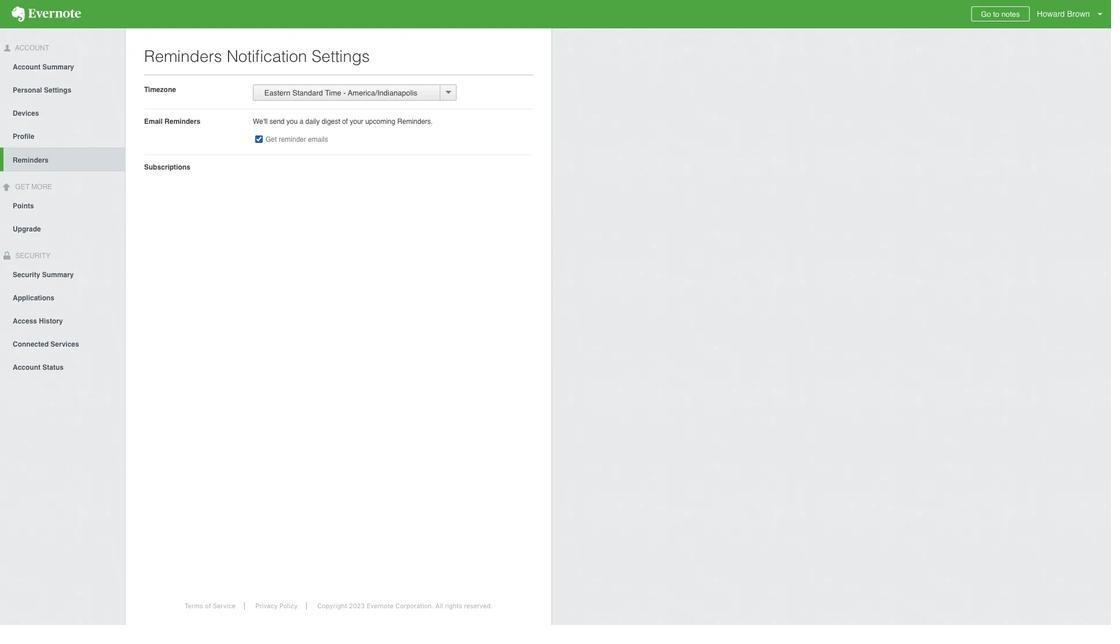 Task type: describe. For each thing, give the bounding box(es) containing it.
applications link
[[0, 286, 125, 309]]

connected
[[13, 340, 49, 348]]

summary for account summary
[[42, 63, 74, 71]]

howard
[[1037, 9, 1065, 19]]

Get reminder emails checkbox
[[255, 135, 263, 143]]

get more
[[13, 183, 52, 191]]

terms of service
[[185, 602, 236, 610]]

devices
[[13, 109, 39, 117]]

a
[[300, 117, 304, 125]]

notes
[[1002, 10, 1020, 18]]

account status link
[[0, 355, 125, 378]]

account status
[[13, 363, 64, 371]]

account for account summary
[[13, 63, 41, 71]]

terms of service link
[[176, 602, 245, 610]]

get reminder emails
[[266, 135, 328, 144]]

security summary
[[13, 271, 74, 279]]

access history
[[13, 317, 63, 325]]

profile link
[[0, 124, 125, 147]]

privacy policy
[[255, 602, 298, 610]]

email
[[144, 117, 163, 125]]

history
[[39, 317, 63, 325]]

summary for security summary
[[42, 271, 74, 279]]

go to notes
[[981, 10, 1020, 18]]

emails
[[308, 135, 328, 144]]

access history link
[[0, 309, 125, 332]]

subscriptions
[[144, 163, 190, 171]]

-
[[344, 88, 346, 97]]

all
[[435, 602, 443, 610]]

to
[[993, 10, 1000, 18]]

privacy policy link
[[247, 602, 307, 610]]

time
[[325, 88, 341, 97]]

services
[[51, 340, 79, 348]]

we'll
[[253, 117, 268, 125]]

upgrade link
[[0, 217, 125, 240]]

we'll send you a daily digest of your upcoming reminders.
[[253, 117, 433, 125]]

go to notes link
[[971, 6, 1030, 21]]

reminders for reminders notification settings
[[144, 47, 222, 65]]

access
[[13, 317, 37, 325]]

reminders notification settings
[[144, 47, 370, 65]]

howard brown link
[[1034, 0, 1111, 28]]

0 vertical spatial settings
[[312, 47, 370, 65]]

eastern standard time - america/indianapolis
[[258, 88, 418, 97]]

connected services
[[13, 340, 79, 348]]

0 horizontal spatial of
[[205, 602, 211, 610]]

your
[[350, 117, 363, 125]]

security summary link
[[0, 262, 125, 286]]

rights
[[445, 602, 462, 610]]

applications
[[13, 294, 54, 302]]

timezone
[[144, 85, 176, 93]]

reminders.
[[397, 117, 433, 125]]

brown
[[1067, 9, 1090, 19]]

america/indianapolis
[[348, 88, 418, 97]]

evernote link
[[0, 0, 93, 28]]

policy
[[279, 602, 298, 610]]

email reminders
[[144, 117, 201, 125]]

get for get more
[[15, 183, 29, 191]]

service
[[213, 602, 236, 610]]

2023
[[349, 602, 365, 610]]

connected services link
[[0, 332, 125, 355]]



Task type: locate. For each thing, give the bounding box(es) containing it.
reminders
[[144, 47, 222, 65], [165, 117, 201, 125], [13, 156, 49, 164]]

copyright
[[317, 602, 347, 610]]

1 vertical spatial account
[[13, 63, 41, 71]]

0 vertical spatial summary
[[42, 63, 74, 71]]

personal
[[13, 86, 42, 94]]

0 vertical spatial of
[[342, 117, 348, 125]]

status
[[42, 363, 64, 371]]

personal settings link
[[0, 78, 125, 101]]

digest
[[322, 117, 340, 125]]

of left your
[[342, 117, 348, 125]]

account up personal
[[13, 63, 41, 71]]

daily
[[306, 117, 320, 125]]

get for get reminder emails
[[266, 135, 277, 144]]

security for security
[[13, 252, 50, 260]]

settings up the "eastern standard time - america/indianapolis"
[[312, 47, 370, 65]]

corporation.
[[396, 602, 434, 610]]

security
[[13, 252, 50, 260], [13, 271, 40, 279]]

evernote
[[367, 602, 394, 610]]

send
[[270, 117, 285, 125]]

summary up personal settings link
[[42, 63, 74, 71]]

get
[[266, 135, 277, 144], [15, 183, 29, 191]]

2 vertical spatial reminders
[[13, 156, 49, 164]]

1 vertical spatial of
[[205, 602, 211, 610]]

profile
[[13, 132, 34, 141]]

you
[[287, 117, 298, 125]]

account summary
[[13, 63, 74, 71]]

security for security summary
[[13, 271, 40, 279]]

eastern
[[264, 88, 290, 97]]

1 vertical spatial get
[[15, 183, 29, 191]]

1 vertical spatial reminders
[[165, 117, 201, 125]]

0 vertical spatial account
[[13, 44, 49, 52]]

reminders for reminders link
[[13, 156, 49, 164]]

reminders down profile in the top of the page
[[13, 156, 49, 164]]

copyright 2023 evernote corporation. all rights reserved.
[[317, 602, 493, 610]]

terms
[[185, 602, 203, 610]]

account for account
[[13, 44, 49, 52]]

2 vertical spatial account
[[13, 363, 41, 371]]

points link
[[0, 194, 125, 217]]

go
[[981, 10, 991, 18]]

notification
[[227, 47, 307, 65]]

summary up applications link
[[42, 271, 74, 279]]

account up account summary
[[13, 44, 49, 52]]

0 vertical spatial reminders
[[144, 47, 222, 65]]

account for account status
[[13, 363, 41, 371]]

0 horizontal spatial get
[[15, 183, 29, 191]]

points
[[13, 202, 34, 210]]

reminders right email
[[165, 117, 201, 125]]

get up points
[[15, 183, 29, 191]]

privacy
[[255, 602, 278, 610]]

get right get reminder emails checkbox at the top
[[266, 135, 277, 144]]

howard brown
[[1037, 9, 1090, 19]]

account summary link
[[0, 55, 125, 78]]

reminder
[[279, 135, 306, 144]]

settings
[[312, 47, 370, 65], [44, 86, 71, 94]]

1 horizontal spatial of
[[342, 117, 348, 125]]

devices link
[[0, 101, 125, 124]]

reminders link
[[3, 147, 125, 171]]

account
[[13, 44, 49, 52], [13, 63, 41, 71], [13, 363, 41, 371]]

security up applications
[[13, 271, 40, 279]]

evernote image
[[0, 6, 93, 22]]

reminders up "timezone"
[[144, 47, 222, 65]]

settings up devices link
[[44, 86, 71, 94]]

of
[[342, 117, 348, 125], [205, 602, 211, 610]]

0 vertical spatial security
[[13, 252, 50, 260]]

personal settings
[[13, 86, 71, 94]]

upgrade
[[13, 225, 41, 233]]

1 vertical spatial security
[[13, 271, 40, 279]]

security up security summary
[[13, 252, 50, 260]]

summary
[[42, 63, 74, 71], [42, 271, 74, 279]]

1 vertical spatial summary
[[42, 271, 74, 279]]

0 vertical spatial get
[[266, 135, 277, 144]]

1 horizontal spatial settings
[[312, 47, 370, 65]]

0 horizontal spatial settings
[[44, 86, 71, 94]]

1 vertical spatial settings
[[44, 86, 71, 94]]

account down connected
[[13, 363, 41, 371]]

of right terms at the left bottom
[[205, 602, 211, 610]]

upcoming
[[365, 117, 395, 125]]

reserved.
[[464, 602, 493, 610]]

1 horizontal spatial get
[[266, 135, 277, 144]]

standard
[[292, 88, 323, 97]]

more
[[31, 183, 52, 191]]



Task type: vqa. For each thing, say whether or not it's contained in the screenshot.
the Devices Link
yes



